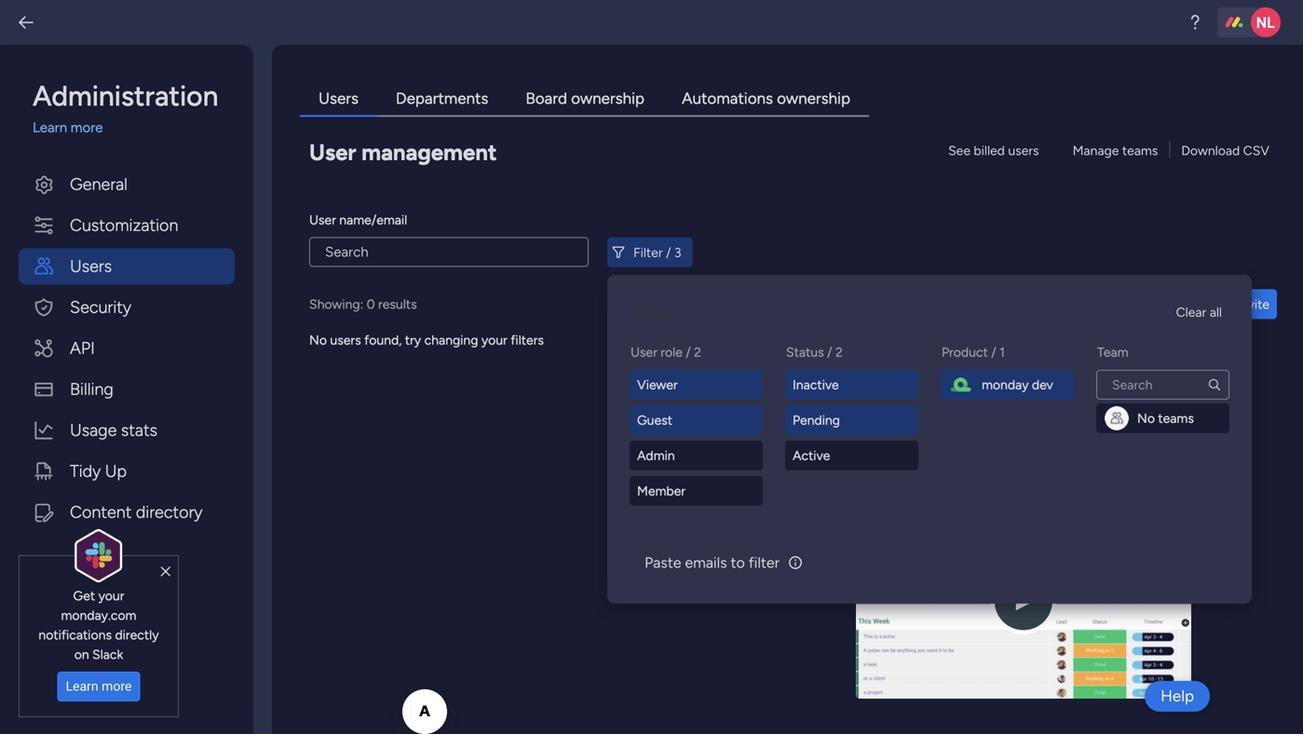 Task type: vqa. For each thing, say whether or not it's contained in the screenshot.
"Users" Button
yes



Task type: locate. For each thing, give the bounding box(es) containing it.
board ownership link
[[507, 82, 664, 117]]

2 ownership from the left
[[777, 89, 851, 108]]

ownership inside "link"
[[777, 89, 851, 108]]

/ for filter
[[666, 245, 671, 260]]

users
[[1009, 143, 1040, 158], [330, 332, 361, 348]]

see billed users
[[949, 143, 1040, 158]]

directly
[[115, 627, 159, 643]]

download csv button
[[1174, 136, 1278, 165]]

0 vertical spatial no
[[309, 332, 327, 348]]

administration learn more
[[33, 79, 218, 136]]

0 horizontal spatial your
[[98, 588, 124, 604]]

no teams button
[[1097, 404, 1230, 433]]

users
[[319, 89, 359, 108], [70, 256, 112, 276]]

1 vertical spatial your
[[98, 588, 124, 604]]

see billed users button
[[941, 136, 1047, 165]]

more
[[71, 119, 103, 136], [102, 679, 132, 694]]

users up user management
[[319, 89, 359, 108]]

more down administration
[[71, 119, 103, 136]]

/ left 1
[[992, 344, 997, 360]]

content directory button
[[19, 494, 235, 531]]

1
[[1000, 344, 1005, 360]]

0 horizontal spatial users
[[70, 256, 112, 276]]

clear all
[[1177, 304, 1223, 320]]

teams right manage
[[1123, 143, 1159, 158]]

/ for status
[[828, 344, 833, 360]]

1 vertical spatial users
[[330, 332, 361, 348]]

content directory
[[70, 502, 203, 522]]

0 horizontal spatial ownership
[[571, 89, 645, 108]]

member button
[[630, 476, 763, 506]]

0 horizontal spatial no
[[309, 332, 327, 348]]

1 vertical spatial users
[[70, 256, 112, 276]]

learn
[[33, 119, 67, 136], [66, 679, 98, 694]]

no users found, try changing your filters
[[309, 332, 544, 348]]

ownership
[[571, 89, 645, 108], [777, 89, 851, 108]]

viewer button
[[630, 370, 763, 400]]

slack
[[92, 647, 123, 662]]

teams
[[1123, 143, 1159, 158], [1159, 411, 1195, 426]]

product
[[942, 344, 989, 360]]

administration
[[33, 79, 218, 113]]

1 horizontal spatial users
[[1009, 143, 1040, 158]]

0 vertical spatial more
[[71, 119, 103, 136]]

board ownership
[[526, 89, 645, 108]]

invite button
[[1210, 289, 1278, 319]]

status
[[787, 344, 824, 360]]

monday dev
[[982, 377, 1054, 393]]

your up the monday.com
[[98, 588, 124, 604]]

api
[[70, 338, 95, 358]]

get your monday.com notifications directly on slack
[[39, 588, 159, 662]]

security button
[[19, 289, 235, 326]]

0 vertical spatial teams
[[1123, 143, 1159, 158]]

active button
[[786, 441, 919, 471]]

3
[[675, 245, 682, 260]]

user left role
[[631, 344, 658, 360]]

/ left 3
[[666, 245, 671, 260]]

automations ownership
[[682, 89, 851, 108]]

automations
[[682, 89, 773, 108]]

active
[[793, 448, 831, 464]]

/ right status
[[828, 344, 833, 360]]

teams inside manage teams button
[[1123, 143, 1159, 158]]

1 vertical spatial user
[[309, 212, 336, 228]]

2 2 from the left
[[836, 344, 843, 360]]

learn inside "learn more" button
[[66, 679, 98, 694]]

manage teams
[[1073, 143, 1159, 158]]

monday.com
[[61, 607, 137, 623]]

filters
[[511, 332, 544, 348]]

usage stats button
[[19, 412, 235, 449]]

ownership right the board
[[571, 89, 645, 108]]

1 vertical spatial teams
[[1159, 411, 1195, 426]]

1 horizontal spatial users
[[319, 89, 359, 108]]

user down users link
[[309, 139, 356, 166]]

your left filters
[[482, 332, 508, 348]]

1 horizontal spatial 2
[[836, 344, 843, 360]]

1 ownership from the left
[[571, 89, 645, 108]]

no teams
[[1138, 411, 1195, 426]]

2
[[694, 344, 702, 360], [836, 344, 843, 360]]

customization button
[[19, 207, 235, 244]]

api button
[[19, 330, 235, 367]]

0 vertical spatial users
[[1009, 143, 1040, 158]]

learn down administration
[[33, 119, 67, 136]]

all
[[1210, 304, 1223, 320]]

user left name/email on the left of page
[[309, 212, 336, 228]]

1 vertical spatial more
[[102, 679, 132, 694]]

more down slack on the left of the page
[[102, 679, 132, 694]]

0 vertical spatial user
[[309, 139, 356, 166]]

up
[[105, 461, 127, 481]]

learn down on
[[66, 679, 98, 694]]

2 vertical spatial user
[[631, 344, 658, 360]]

None search field
[[1097, 370, 1230, 400]]

user management
[[309, 139, 497, 166]]

ownership right automations
[[777, 89, 851, 108]]

0
[[367, 296, 375, 312]]

/ for product
[[992, 344, 997, 360]]

no down showing:
[[309, 332, 327, 348]]

v2 surface invite image
[[1217, 298, 1230, 311]]

filters
[[631, 303, 671, 321]]

2 right status
[[836, 344, 843, 360]]

/ inside popup button
[[666, 245, 671, 260]]

users right billed
[[1009, 143, 1040, 158]]

1 horizontal spatial ownership
[[777, 89, 851, 108]]

found,
[[364, 332, 402, 348]]

tidy up
[[70, 461, 127, 481]]

learn more link
[[33, 117, 235, 138]]

more inside button
[[102, 679, 132, 694]]

1 vertical spatial learn
[[66, 679, 98, 694]]

departments
[[396, 89, 489, 108]]

no down "search" search box
[[1138, 411, 1156, 426]]

2 right role
[[694, 344, 702, 360]]

teams down "search" search box
[[1159, 411, 1195, 426]]

no inside button
[[1138, 411, 1156, 426]]

your
[[482, 332, 508, 348], [98, 588, 124, 604]]

download csv
[[1182, 143, 1270, 158]]

1 vertical spatial no
[[1138, 411, 1156, 426]]

1 horizontal spatial no
[[1138, 411, 1156, 426]]

0 vertical spatial your
[[482, 332, 508, 348]]

team
[[1098, 344, 1129, 360]]

0 vertical spatial learn
[[33, 119, 67, 136]]

teams inside no teams button
[[1159, 411, 1195, 426]]

automations ownership link
[[664, 82, 869, 117]]

0 horizontal spatial 2
[[694, 344, 702, 360]]

users up security
[[70, 256, 112, 276]]

1 horizontal spatial your
[[482, 332, 508, 348]]

users down showing:
[[330, 332, 361, 348]]

user
[[309, 139, 356, 166], [309, 212, 336, 228], [631, 344, 658, 360]]



Task type: describe. For each thing, give the bounding box(es) containing it.
no for no teams
[[1138, 411, 1156, 426]]

users link
[[300, 82, 377, 117]]

dapulse x slim image
[[161, 564, 171, 580]]

manage
[[1073, 143, 1120, 158]]

user for user role / 2
[[631, 344, 658, 360]]

pending button
[[786, 405, 919, 435]]

tidy
[[70, 461, 101, 481]]

content
[[70, 502, 132, 522]]

Search search field
[[1097, 370, 1230, 400]]

learn more
[[66, 679, 132, 694]]

filter
[[634, 245, 663, 260]]

inactive
[[793, 377, 839, 393]]

0 horizontal spatial users
[[330, 332, 361, 348]]

search image
[[1208, 377, 1223, 392]]

clear
[[1177, 304, 1207, 320]]

viewer
[[637, 377, 678, 393]]

filter
[[749, 554, 780, 572]]

users inside button
[[70, 256, 112, 276]]

product / 1
[[942, 344, 1005, 360]]

help button
[[1145, 681, 1211, 712]]

member
[[637, 483, 686, 499]]

learn inside "administration learn more"
[[33, 119, 67, 136]]

manage teams button
[[1066, 136, 1166, 165]]

download
[[1182, 143, 1241, 158]]

notifications
[[39, 627, 112, 643]]

paste emails to filter
[[645, 554, 780, 572]]

tidy up button
[[19, 453, 235, 490]]

board
[[526, 89, 567, 108]]

security
[[70, 297, 131, 317]]

user role / 2
[[631, 344, 702, 360]]

csv
[[1244, 143, 1270, 158]]

customization
[[70, 215, 178, 235]]

usage stats
[[70, 420, 157, 440]]

guest button
[[630, 405, 763, 435]]

your inside get your monday.com notifications directly on slack
[[98, 588, 124, 604]]

teams for manage teams
[[1123, 143, 1159, 158]]

paste
[[645, 554, 682, 572]]

name/email
[[339, 212, 407, 228]]

guest
[[637, 412, 673, 428]]

users button
[[19, 248, 235, 285]]

management
[[362, 139, 497, 166]]

status / 2
[[787, 344, 843, 360]]

results
[[378, 296, 417, 312]]

back to workspace image
[[17, 13, 35, 32]]

more inside "administration learn more"
[[71, 119, 103, 136]]

changing
[[425, 332, 478, 348]]

see
[[949, 143, 971, 158]]

ownership for board ownership
[[571, 89, 645, 108]]

Search text field
[[309, 237, 589, 267]]

billing button
[[19, 371, 235, 408]]

teams for no teams
[[1159, 411, 1195, 426]]

/ right role
[[686, 344, 691, 360]]

noah lott image
[[1252, 7, 1281, 37]]

showing:
[[309, 296, 364, 312]]

inactive button
[[786, 370, 919, 400]]

billing
[[70, 379, 114, 399]]

0 vertical spatial users
[[319, 89, 359, 108]]

on
[[74, 647, 89, 662]]

showing: 0 results
[[309, 296, 417, 312]]

monday
[[982, 377, 1029, 393]]

user for user name/email
[[309, 212, 336, 228]]

help image
[[1186, 13, 1205, 32]]

dev
[[1032, 377, 1054, 393]]

billed
[[974, 143, 1005, 158]]

user name/email
[[309, 212, 407, 228]]

no for no users found, try changing your filters
[[309, 332, 327, 348]]

to
[[731, 554, 745, 572]]

monday dev button
[[941, 370, 1074, 400]]

departments link
[[377, 82, 507, 117]]

admin
[[637, 448, 675, 464]]

users inside button
[[1009, 143, 1040, 158]]

role
[[661, 344, 683, 360]]

general
[[70, 174, 128, 194]]

stats
[[121, 420, 157, 440]]

pending
[[793, 412, 841, 428]]

invite
[[1238, 296, 1270, 312]]

general button
[[19, 166, 235, 203]]

user for user management
[[309, 139, 356, 166]]

help
[[1161, 687, 1195, 706]]

emails
[[685, 554, 727, 572]]

get
[[73, 588, 95, 604]]

ownership for automations ownership
[[777, 89, 851, 108]]

filter / 3
[[634, 245, 682, 260]]

admin button
[[630, 441, 763, 471]]

paste emails to filter button
[[630, 544, 819, 582]]

try
[[405, 332, 421, 348]]

learn more button
[[57, 672, 140, 702]]

usage
[[70, 420, 117, 440]]

1 2 from the left
[[694, 344, 702, 360]]



